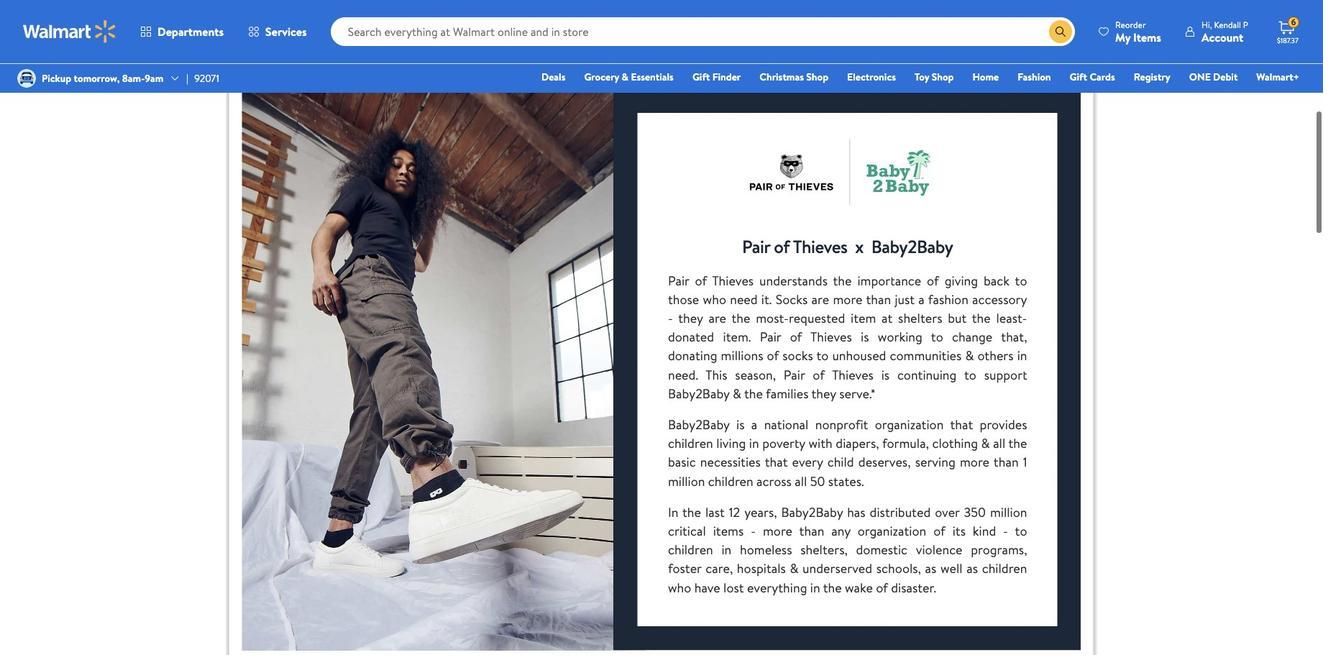 Task type: vqa. For each thing, say whether or not it's contained in the screenshot.
Brand Tab
no



Task type: describe. For each thing, give the bounding box(es) containing it.
pickup tomorrow, 8am-9am
[[42, 71, 163, 86]]

shop for toy shop
[[932, 70, 954, 84]]

gift cards
[[1070, 70, 1115, 84]]

christmas shop link
[[753, 69, 835, 85]]

one debit
[[1189, 70, 1238, 84]]

gift finder link
[[686, 69, 747, 85]]

electronics
[[847, 70, 896, 84]]

grocery & essentials
[[584, 70, 674, 84]]

registry link
[[1127, 69, 1177, 85]]

| 92071
[[186, 71, 219, 86]]

services
[[265, 24, 307, 40]]

one
[[1189, 70, 1211, 84]]

home link
[[966, 69, 1005, 85]]

debit
[[1213, 70, 1238, 84]]

services button
[[236, 14, 319, 49]]

hi,
[[1202, 18, 1212, 31]]

deals link
[[535, 69, 572, 85]]

6 $187.37
[[1277, 16, 1299, 45]]

cards
[[1090, 70, 1115, 84]]

home
[[973, 70, 999, 84]]

gift finder
[[692, 70, 741, 84]]

essentials
[[631, 70, 674, 84]]

christmas shop
[[760, 70, 829, 84]]

my
[[1115, 29, 1131, 45]]

toy shop link
[[908, 69, 960, 85]]

fashion link
[[1011, 69, 1058, 85]]

walmart+ link
[[1250, 69, 1306, 85]]

pickup
[[42, 71, 71, 86]]

reorder my items
[[1115, 18, 1161, 45]]

p
[[1243, 18, 1248, 31]]

gift cards link
[[1063, 69, 1122, 85]]

$187.37
[[1277, 35, 1299, 45]]

kendall
[[1214, 18, 1241, 31]]

gift for gift cards
[[1070, 70, 1087, 84]]

reorder
[[1115, 18, 1146, 31]]

gift for gift finder
[[692, 70, 710, 84]]



Task type: locate. For each thing, give the bounding box(es) containing it.
shop for christmas shop
[[806, 70, 829, 84]]

2 shop from the left
[[932, 70, 954, 84]]

2 gift from the left
[[1070, 70, 1087, 84]]

departments button
[[128, 14, 236, 49]]

Search search field
[[331, 17, 1075, 46]]

92071
[[194, 71, 219, 86]]

gift left finder
[[692, 70, 710, 84]]

grocery & essentials link
[[578, 69, 680, 85]]

walmart image
[[23, 20, 116, 43]]

1 horizontal spatial shop
[[932, 70, 954, 84]]

account
[[1202, 29, 1244, 45]]

registry
[[1134, 70, 1171, 84]]

6
[[1291, 16, 1296, 28]]

gift
[[692, 70, 710, 84], [1070, 70, 1087, 84]]

departments
[[157, 24, 224, 40]]

8am-
[[122, 71, 145, 86]]

grocery
[[584, 70, 619, 84]]

fashion
[[1018, 70, 1051, 84]]

 image
[[17, 69, 36, 88]]

christmas
[[760, 70, 804, 84]]

0 horizontal spatial gift
[[692, 70, 710, 84]]

gift left cards
[[1070, 70, 1087, 84]]

0 horizontal spatial shop
[[806, 70, 829, 84]]

finder
[[712, 70, 741, 84]]

shop right the toy
[[932, 70, 954, 84]]

one debit link
[[1183, 69, 1244, 85]]

walmart+
[[1257, 70, 1299, 84]]

deals
[[541, 70, 566, 84]]

1 horizontal spatial gift
[[1070, 70, 1087, 84]]

1 gift from the left
[[692, 70, 710, 84]]

1 shop from the left
[[806, 70, 829, 84]]

toy
[[915, 70, 929, 84]]

toy shop
[[915, 70, 954, 84]]

search icon image
[[1055, 26, 1067, 37]]

|
[[186, 71, 189, 86]]

9am
[[145, 71, 163, 86]]

items
[[1133, 29, 1161, 45]]

shop right christmas in the right of the page
[[806, 70, 829, 84]]

electronics link
[[841, 69, 903, 85]]

hi, kendall p account
[[1202, 18, 1248, 45]]

Walmart Site-Wide search field
[[331, 17, 1075, 46]]

tomorrow,
[[74, 71, 120, 86]]

&
[[622, 70, 629, 84]]

shop
[[806, 70, 829, 84], [932, 70, 954, 84]]



